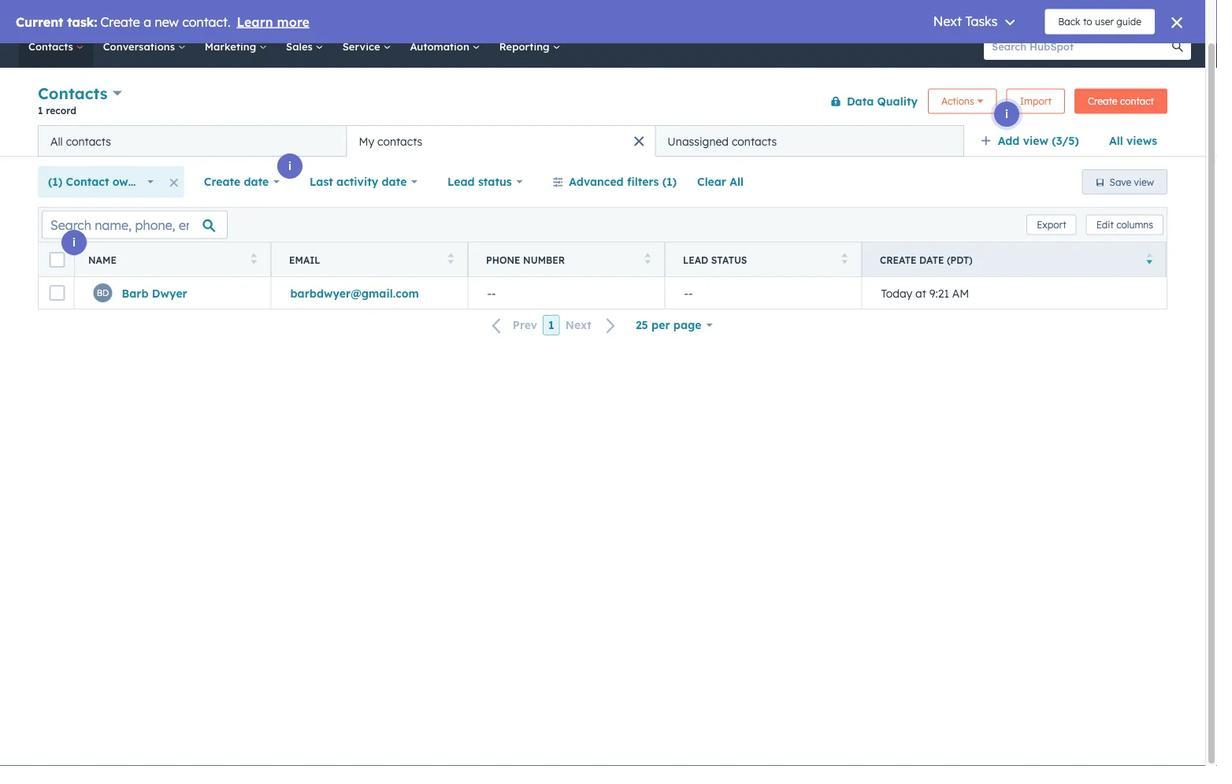 Task type: locate. For each thing, give the bounding box(es) containing it.
lead status button
[[438, 166, 533, 198]]

import
[[1021, 95, 1052, 107]]

notifications button
[[1038, 0, 1064, 25]]

2 vertical spatial create
[[880, 254, 917, 266]]

all left the views
[[1110, 134, 1124, 148]]

(1)
[[48, 175, 63, 189], [663, 175, 677, 189]]

contact
[[1121, 95, 1155, 107]]

2 date from the left
[[382, 175, 407, 189]]

3 - from the left
[[685, 286, 689, 300]]

date
[[920, 254, 945, 266]]

0 horizontal spatial press to sort. image
[[448, 253, 454, 264]]

create date (pdt)
[[880, 254, 973, 266]]

advanced filters (1)
[[569, 175, 677, 189]]

1 horizontal spatial --
[[685, 286, 693, 300]]

next button
[[560, 315, 626, 336]]

1 vertical spatial 1
[[549, 318, 555, 332]]

2 press to sort. image from the left
[[645, 253, 651, 264]]

-- up page
[[685, 286, 693, 300]]

contacts inside button
[[66, 134, 111, 148]]

barbdwyer@gmail.com button
[[271, 277, 468, 309]]

0 horizontal spatial contacts
[[66, 134, 111, 148]]

last activity date button
[[300, 166, 428, 198]]

0 horizontal spatial i button
[[61, 230, 87, 255]]

contacts
[[66, 134, 111, 148], [378, 134, 423, 148], [732, 134, 777, 148]]

0 horizontal spatial press to sort. image
[[251, 253, 257, 264]]

prev button
[[483, 315, 543, 336]]

1 contacts from the left
[[66, 134, 111, 148]]

activity
[[337, 175, 379, 189]]

press to sort. image
[[448, 253, 454, 264], [842, 253, 848, 264]]

sales link
[[277, 25, 333, 68]]

data
[[847, 94, 874, 108]]

barbdwyer@gmail.com link
[[290, 286, 419, 300]]

hubspot link
[[19, 3, 59, 22]]

press to sort. element for lead status
[[842, 253, 848, 267]]

1 inside button
[[549, 318, 555, 332]]

0 vertical spatial i button
[[995, 102, 1020, 127]]

1 horizontal spatial date
[[382, 175, 407, 189]]

notifications image
[[1044, 7, 1058, 21]]

-
[[488, 286, 492, 300], [492, 286, 496, 300], [685, 286, 689, 300], [689, 286, 693, 300]]

1 right prev
[[549, 318, 555, 332]]

contacts up record
[[38, 84, 108, 103]]

clear all
[[698, 175, 744, 189]]

view inside popup button
[[1024, 134, 1049, 148]]

my
[[359, 134, 375, 148]]

i
[[1006, 107, 1009, 121], [288, 159, 292, 173], [72, 236, 76, 249]]

0 vertical spatial create
[[1089, 95, 1118, 107]]

noah lott image
[[1077, 6, 1091, 20]]

lead inside popup button
[[448, 175, 475, 189]]

-- button down status
[[665, 277, 862, 309]]

email
[[289, 254, 321, 266]]

0 vertical spatial view
[[1024, 134, 1049, 148]]

2 (1) from the left
[[663, 175, 677, 189]]

create
[[1089, 95, 1118, 107], [204, 175, 241, 189], [880, 254, 917, 266]]

1
[[38, 104, 43, 116], [549, 318, 555, 332]]

create up today
[[880, 254, 917, 266]]

1 vertical spatial lead
[[683, 254, 709, 266]]

0 horizontal spatial create
[[204, 175, 241, 189]]

(1) contact owner button
[[38, 166, 164, 198]]

0 horizontal spatial i
[[72, 236, 76, 249]]

marketing link
[[195, 25, 277, 68]]

contacts link
[[19, 25, 94, 68]]

2 press to sort. element from the left
[[448, 253, 454, 267]]

i button
[[995, 102, 1020, 127], [277, 154, 303, 179], [61, 230, 87, 255]]

1 horizontal spatial press to sort. image
[[842, 253, 848, 264]]

press to sort. image
[[251, 253, 257, 264], [645, 253, 651, 264]]

1 horizontal spatial view
[[1135, 176, 1155, 188]]

date left "last"
[[244, 175, 269, 189]]

3 press to sort. element from the left
[[645, 253, 651, 267]]

0 vertical spatial 1
[[38, 104, 43, 116]]

create inside 'button'
[[1089, 95, 1118, 107]]

contacts button
[[38, 82, 122, 105]]

date right "activity"
[[382, 175, 407, 189]]

1 horizontal spatial i
[[288, 159, 292, 173]]

contacts down 'hubspot' link on the left
[[28, 40, 76, 53]]

1 button
[[543, 315, 560, 336]]

1 (1) from the left
[[48, 175, 63, 189]]

2 contacts from the left
[[378, 134, 423, 148]]

0 vertical spatial lead
[[448, 175, 475, 189]]

columns
[[1117, 219, 1154, 231]]

1 vertical spatial i button
[[277, 154, 303, 179]]

0 horizontal spatial lead
[[448, 175, 475, 189]]

1 vertical spatial create
[[204, 175, 241, 189]]

1 press to sort. image from the left
[[448, 253, 454, 264]]

contacts up the clear all
[[732, 134, 777, 148]]

0 horizontal spatial date
[[244, 175, 269, 189]]

hubspot image
[[28, 3, 47, 22]]

marketplaces button
[[948, 0, 982, 25]]

all right the clear
[[730, 175, 744, 189]]

0 horizontal spatial --
[[488, 286, 496, 300]]

export
[[1037, 219, 1067, 231]]

menu item
[[1013, 0, 1036, 25]]

contacts
[[28, 40, 76, 53], [38, 84, 108, 103]]

create for create date (pdt)
[[880, 254, 917, 266]]

save view
[[1110, 176, 1155, 188]]

view right 'add'
[[1024, 134, 1049, 148]]

1 press to sort. element from the left
[[251, 253, 257, 267]]

2 vertical spatial i button
[[61, 230, 87, 255]]

press to sort. image left email
[[251, 253, 257, 264]]

am
[[953, 286, 970, 300]]

25 per page button
[[626, 310, 723, 341]]

owner
[[113, 175, 147, 189]]

1 -- from the left
[[488, 286, 496, 300]]

0 horizontal spatial 1
[[38, 104, 43, 116]]

i button left name
[[61, 230, 87, 255]]

0 vertical spatial i
[[1006, 107, 1009, 121]]

contacts right my
[[378, 134, 423, 148]]

view inside button
[[1135, 176, 1155, 188]]

1 left record
[[38, 104, 43, 116]]

service link
[[333, 25, 401, 68]]

1 horizontal spatial lead
[[683, 254, 709, 266]]

number
[[523, 254, 565, 266]]

1 record
[[38, 104, 77, 116]]

view right save
[[1135, 176, 1155, 188]]

1 vertical spatial contacts
[[38, 84, 108, 103]]

(pdt)
[[948, 254, 973, 266]]

1 date from the left
[[244, 175, 269, 189]]

1 horizontal spatial create
[[880, 254, 917, 266]]

0 horizontal spatial all
[[50, 134, 63, 148]]

status
[[712, 254, 748, 266]]

edit
[[1097, 219, 1114, 231]]

help button
[[985, 0, 1012, 25]]

-- button
[[468, 277, 665, 309], [665, 277, 862, 309]]

create inside popup button
[[204, 175, 241, 189]]

lead
[[448, 175, 475, 189], [683, 254, 709, 266]]

view for save
[[1135, 176, 1155, 188]]

all down the 1 record at the top left of the page
[[50, 134, 63, 148]]

create down all contacts button on the top of page
[[204, 175, 241, 189]]

press to sort. image up 25
[[645, 253, 651, 264]]

calling icon button
[[919, 2, 945, 23]]

3 contacts from the left
[[732, 134, 777, 148]]

help image
[[991, 7, 1005, 21]]

record
[[46, 104, 77, 116]]

-- button up next
[[468, 277, 665, 309]]

prev
[[513, 319, 538, 332]]

1 horizontal spatial 1
[[549, 318, 555, 332]]

1 inside contacts banner
[[38, 104, 43, 116]]

create for create date
[[204, 175, 241, 189]]

2 horizontal spatial i button
[[995, 102, 1020, 127]]

all
[[1110, 134, 1124, 148], [50, 134, 63, 148], [730, 175, 744, 189]]

contacts inside popup button
[[38, 84, 108, 103]]

2 horizontal spatial all
[[1110, 134, 1124, 148]]

create contact button
[[1075, 89, 1168, 114]]

1 horizontal spatial (1)
[[663, 175, 677, 189]]

-- down phone
[[488, 286, 496, 300]]

descending sort. press to sort ascending. image
[[1147, 253, 1153, 264]]

all for all contacts
[[50, 134, 63, 148]]

descending sort. press to sort ascending. element
[[1147, 253, 1153, 267]]

i button left "last"
[[277, 154, 303, 179]]

sales
[[286, 40, 316, 53]]

press to sort. element for email
[[448, 253, 454, 267]]

last activity date
[[310, 175, 407, 189]]

4 press to sort. element from the left
[[842, 253, 848, 267]]

0 horizontal spatial (1)
[[48, 175, 63, 189]]

2 horizontal spatial contacts
[[732, 134, 777, 148]]

press to sort. element
[[251, 253, 257, 267], [448, 253, 454, 267], [645, 253, 651, 267], [842, 253, 848, 267]]

2 horizontal spatial create
[[1089, 95, 1118, 107]]

create left contact
[[1089, 95, 1118, 107]]

2 press to sort. image from the left
[[842, 253, 848, 264]]

1 horizontal spatial press to sort. image
[[645, 253, 651, 264]]

all contacts button
[[38, 125, 347, 157]]

(1) right filters
[[663, 175, 677, 189]]

contacts up contact
[[66, 134, 111, 148]]

pagination navigation
[[483, 315, 626, 336]]

i button up 'add'
[[995, 102, 1020, 127]]

(1) left contact
[[48, 175, 63, 189]]

barbdwyer@gmail.com
[[290, 286, 419, 300]]

4 - from the left
[[689, 286, 693, 300]]

1 horizontal spatial contacts
[[378, 134, 423, 148]]

all for all views
[[1110, 134, 1124, 148]]

dwyer
[[152, 286, 187, 300]]

contacts for unassigned contacts
[[732, 134, 777, 148]]

1 vertical spatial view
[[1135, 176, 1155, 188]]

0 horizontal spatial view
[[1024, 134, 1049, 148]]

phone
[[486, 254, 521, 266]]

--
[[488, 286, 496, 300], [685, 286, 693, 300]]

data quality button
[[821, 86, 919, 117]]



Task type: vqa. For each thing, say whether or not it's contained in the screenshot.
The "Terry Turtle" image
no



Task type: describe. For each thing, give the bounding box(es) containing it.
unassigned contacts button
[[656, 125, 965, 157]]

2 -- button from the left
[[665, 277, 862, 309]]

2 -- from the left
[[685, 286, 693, 300]]

contacts for my contacts
[[378, 134, 423, 148]]

conversations
[[103, 40, 178, 53]]

name
[[88, 254, 117, 266]]

next
[[566, 319, 592, 332]]

create contact
[[1089, 95, 1155, 107]]

(1) contact owner
[[48, 175, 147, 189]]

marketplaces image
[[958, 7, 972, 21]]

lead for lead status
[[448, 175, 475, 189]]

create date button
[[194, 166, 290, 198]]

barb dwyer link
[[122, 286, 187, 300]]

contacts banner
[[38, 81, 1168, 125]]

barb
[[122, 286, 149, 300]]

1 - from the left
[[488, 286, 492, 300]]

contact
[[66, 175, 109, 189]]

my contacts
[[359, 134, 423, 148]]

add
[[999, 134, 1020, 148]]

lead status
[[448, 175, 512, 189]]

0 vertical spatial contacts
[[28, 40, 76, 53]]

press to sort. image for lead status
[[842, 253, 848, 264]]

create date
[[204, 175, 269, 189]]

marketing
[[205, 40, 259, 53]]

lead status
[[683, 254, 748, 266]]

conversations link
[[94, 25, 195, 68]]

edit columns
[[1097, 219, 1154, 231]]

page
[[674, 318, 702, 332]]

edit columns button
[[1087, 215, 1164, 235]]

export button
[[1027, 215, 1077, 235]]

(1) inside popup button
[[48, 175, 63, 189]]

service
[[343, 40, 383, 53]]

25 per page
[[636, 318, 702, 332]]

phone number
[[486, 254, 565, 266]]

all views link
[[1100, 125, 1168, 157]]

(1) inside button
[[663, 175, 677, 189]]

lead for lead status
[[683, 254, 709, 266]]

1 for 1
[[549, 318, 555, 332]]

quality
[[878, 94, 918, 108]]

import button
[[1007, 89, 1066, 114]]

calling icon image
[[925, 6, 939, 20]]

1 vertical spatial i
[[288, 159, 292, 173]]

9:21
[[930, 286, 950, 300]]

novaventures
[[1094, 6, 1162, 19]]

save view button
[[1083, 169, 1168, 195]]

automation
[[410, 40, 473, 53]]

all views
[[1110, 134, 1158, 148]]

actions button
[[929, 89, 998, 114]]

contacts for all contacts
[[66, 134, 111, 148]]

add view (3/5)
[[999, 134, 1080, 148]]

per
[[652, 318, 670, 332]]

save
[[1110, 176, 1132, 188]]

data quality
[[847, 94, 918, 108]]

press to sort. element for phone number
[[645, 253, 651, 267]]

add view (3/5) button
[[971, 125, 1100, 157]]

advanced
[[569, 175, 624, 189]]

unassigned
[[668, 134, 729, 148]]

create for create contact
[[1089, 95, 1118, 107]]

filters
[[627, 175, 659, 189]]

reporting
[[500, 40, 553, 53]]

2 vertical spatial i
[[72, 236, 76, 249]]

unassigned contacts
[[668, 134, 777, 148]]

view for add
[[1024, 134, 1049, 148]]

reporting link
[[490, 25, 570, 68]]

Search name, phone, email addresses, or company search field
[[42, 211, 228, 239]]

2 - from the left
[[492, 286, 496, 300]]

date inside last activity date 'popup button'
[[382, 175, 407, 189]]

my contacts button
[[347, 125, 656, 157]]

automation link
[[401, 25, 490, 68]]

1 -- button from the left
[[468, 277, 665, 309]]

actions
[[942, 95, 975, 107]]

1 horizontal spatial i button
[[277, 154, 303, 179]]

last
[[310, 175, 333, 189]]

views
[[1127, 134, 1158, 148]]

1 press to sort. image from the left
[[251, 253, 257, 264]]

barb dwyer
[[122, 286, 187, 300]]

25
[[636, 318, 649, 332]]

search image
[[1173, 41, 1184, 52]]

2 horizontal spatial i
[[1006, 107, 1009, 121]]

1 for 1 record
[[38, 104, 43, 116]]

today at 9:21 am
[[882, 286, 970, 300]]

1 horizontal spatial all
[[730, 175, 744, 189]]

status
[[478, 175, 512, 189]]

clear
[[698, 175, 727, 189]]

novaventures menu
[[830, 0, 1187, 25]]

all contacts
[[50, 134, 111, 148]]

search button
[[1165, 33, 1192, 60]]

press to sort. image for email
[[448, 253, 454, 264]]

advanced filters (1) button
[[543, 166, 687, 198]]

novaventures button
[[1068, 0, 1186, 25]]

(3/5)
[[1053, 134, 1080, 148]]

date inside create date popup button
[[244, 175, 269, 189]]

Search HubSpot search field
[[985, 33, 1178, 60]]

at
[[916, 286, 927, 300]]



